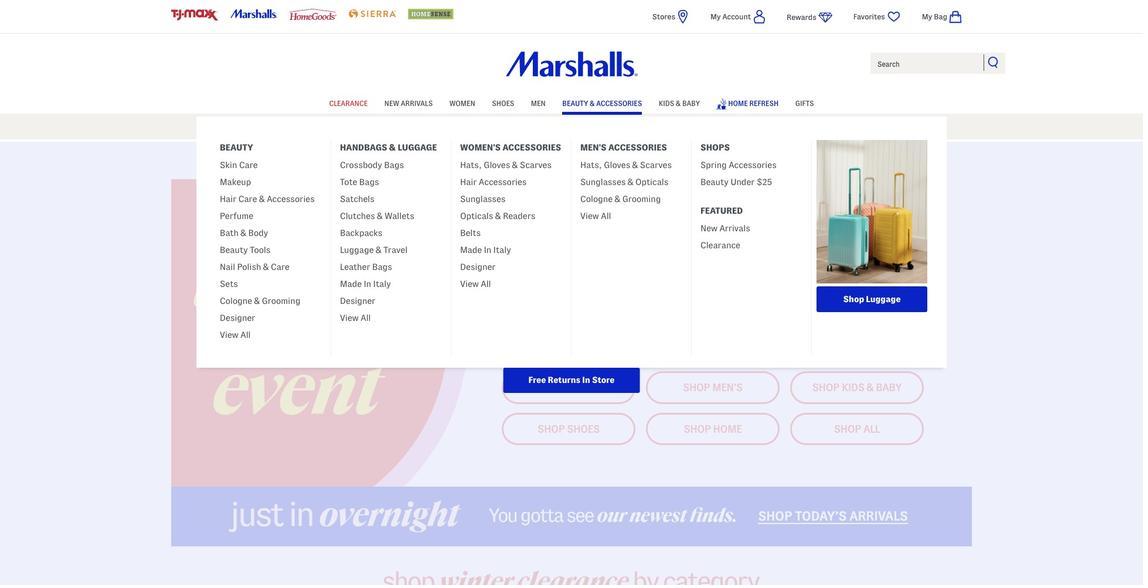 Task type: vqa. For each thing, say whether or not it's contained in the screenshot.
the be
yes



Task type: describe. For each thing, give the bounding box(es) containing it.
handbags image
[[817, 140, 927, 284]]

luggage inside luggage & travel link
[[340, 246, 374, 255]]

my account
[[710, 12, 751, 21]]

tools
[[250, 246, 270, 255]]

hats, gloves & scarves for accessories
[[460, 161, 552, 170]]

featured group for men's accessories
[[572, 155, 691, 230]]

women's accessories
[[460, 143, 561, 152]]

accessories for women's accessories
[[502, 143, 561, 152]]

belts
[[460, 229, 481, 238]]

0 vertical spatial opticals
[[635, 178, 668, 187]]

crossbody
[[340, 161, 382, 170]]

hats, for hair
[[460, 161, 482, 170]]

luggage inside shop luggage link
[[866, 295, 901, 304]]

handbags & luggage
[[340, 143, 437, 152]]

1 horizontal spatial designer link
[[340, 291, 375, 308]]

delays
[[621, 154, 654, 167]]

returns
[[548, 376, 580, 385]]

0 vertical spatial new arrivals link
[[384, 94, 433, 111]]

cologne & grooming for leftmost cologne & grooming link
[[220, 297, 300, 306]]

perfume
[[220, 212, 253, 221]]

2 horizontal spatial in
[[656, 154, 666, 167]]

body
[[248, 229, 268, 238]]

skin
[[220, 161, 237, 170]]

1 of from the left
[[505, 154, 515, 167]]

bath & body
[[220, 229, 268, 238]]

menu bar inside banner
[[171, 93, 972, 393]]

new arrivals inside beauty & accessories menu
[[701, 224, 750, 233]]

0 horizontal spatial cologne & grooming link
[[220, 291, 300, 308]]

may
[[584, 154, 605, 167]]

beauty for beauty under $25
[[701, 178, 729, 187]]

makeup link
[[220, 172, 251, 189]]

kids & baby link
[[659, 94, 700, 111]]

my account link
[[710, 9, 766, 24]]

arrivals for topmost 'new arrivals' link
[[401, 99, 433, 107]]

weather
[[421, 154, 462, 167]]

spring accessories
[[701, 161, 777, 170]]

home refresh link
[[716, 93, 779, 113]]

italy for made in italy
[[493, 246, 511, 255]]

backpacks link
[[340, 223, 382, 240]]

sets
[[220, 280, 238, 289]]

nail
[[220, 263, 235, 272]]

bath & body link
[[220, 223, 268, 240]]

0 horizontal spatial designer link
[[220, 308, 255, 325]]

shop today's arrivals main content
[[171, 142, 972, 586]]

0 horizontal spatial opticals
[[460, 212, 493, 221]]

0 horizontal spatial new arrivals
[[384, 99, 433, 107]]

0 vertical spatial shoes
[[492, 99, 514, 107]]

shipping
[[687, 154, 731, 167]]

shop home
[[684, 424, 742, 435]]

women's
[[460, 143, 501, 152]]

free
[[529, 376, 546, 385]]

hair accessories link
[[460, 172, 527, 189]]

luggage & travel
[[340, 246, 407, 255]]

shop all link
[[790, 413, 924, 446]]

in inside "featured" group
[[364, 280, 371, 289]]

hair care & accessories
[[220, 195, 315, 204]]

0 vertical spatial cologne & grooming link
[[580, 189, 661, 206]]

italy for made in italy
[[373, 280, 391, 289]]

Search text field
[[869, 52, 1007, 75]]

site search search field
[[869, 52, 1007, 75]]

featured group for featured
[[692, 219, 811, 260]]

shop for shop luggage
[[843, 295, 864, 304]]

made for made in italy
[[460, 246, 482, 255]]

1 vertical spatial clearance link
[[701, 236, 740, 253]]

beauty tools
[[220, 246, 270, 255]]

bath
[[220, 229, 239, 238]]

favorites
[[853, 12, 885, 21]]

store
[[592, 376, 615, 385]]

opticals & readers
[[460, 212, 535, 221]]

sunglasses & opticals
[[580, 178, 668, 187]]

0 vertical spatial luggage
[[398, 143, 437, 152]]

hats, gloves & scarves link for men's
[[580, 155, 672, 172]]

clutches & wallets link
[[340, 206, 414, 223]]

made in italy
[[340, 280, 391, 289]]

hats, gloves & scarves for &
[[580, 161, 672, 170]]

shop luggage
[[843, 295, 901, 304]]

rewards link
[[787, 10, 832, 25]]

nail polish & care link
[[220, 257, 290, 274]]

just in overnight. you've gotta see our newest finds. image
[[171, 487, 972, 547]]

men link
[[531, 94, 546, 111]]

0 horizontal spatial clearance link
[[329, 94, 368, 111]]

favorites link
[[853, 9, 901, 24]]

the big clearance event! winter savings:  ... than regular department & specialty store prices* image
[[171, 179, 972, 487]]

women
[[449, 99, 475, 107]]

stores
[[652, 12, 675, 21]]

leather bags link
[[340, 257, 392, 274]]

made in italy link
[[340, 274, 391, 291]]

men's accessories
[[580, 143, 667, 152]]

be
[[607, 154, 619, 167]]

sunglasses link
[[460, 189, 506, 206]]

sets link
[[220, 274, 238, 291]]

home refresh
[[728, 99, 779, 107]]

home inside shop today's arrivals main content
[[713, 424, 742, 435]]

shop for shop shoes
[[538, 424, 565, 435]]

shop for shop kids & baby
[[812, 382, 840, 393]]

featured
[[701, 206, 743, 216]]

shop home link
[[646, 413, 780, 446]]

gifts
[[795, 99, 814, 107]]

hats, gloves & scarves link for women's
[[460, 155, 552, 172]]

shop kids & baby
[[812, 382, 902, 393]]

1 vertical spatial designer
[[340, 297, 375, 306]]

all inside shop today's arrivals main content
[[863, 424, 880, 435]]

hair for hair accessories
[[460, 178, 477, 187]]

orders.
[[774, 154, 809, 167]]

satchels link
[[340, 189, 374, 206]]

wallets
[[385, 212, 414, 221]]

sierra.com image
[[349, 9, 396, 18]]

care for hair
[[238, 195, 257, 204]]

my bag link
[[922, 9, 972, 24]]

shop shoes link
[[502, 413, 635, 446]]

made for made in italy
[[340, 280, 362, 289]]

featured group for shops
[[692, 155, 811, 196]]

beauty & accessories link
[[562, 94, 642, 111]]

leather
[[340, 263, 370, 272]]

under
[[731, 178, 755, 187]]

0 vertical spatial kids
[[659, 99, 674, 107]]

hair for hair care & accessories
[[220, 195, 236, 204]]

shop for shop home
[[684, 424, 711, 435]]

nail polish & care
[[220, 263, 290, 272]]

today's
[[795, 509, 847, 523]]

made in italy link
[[460, 240, 511, 257]]

stores link
[[652, 9, 690, 24]]

shop kids & baby link
[[790, 372, 924, 404]]

none submit inside the site search search box
[[988, 56, 999, 68]]



Task type: locate. For each thing, give the bounding box(es) containing it.
0 horizontal spatial scarves
[[520, 161, 552, 170]]

accessories up us,
[[502, 143, 561, 152]]

due to inclement weather in parts of the us, there may be delays in the shipping of some orders.
[[333, 154, 809, 167]]

readers
[[503, 212, 535, 221]]

hats, for sunglasses
[[580, 161, 602, 170]]

hats, gloves & scarves link down men's accessories
[[580, 155, 672, 172]]

0 vertical spatial bags
[[384, 161, 404, 170]]

0 vertical spatial cologne
[[580, 195, 613, 204]]

2 vertical spatial care
[[271, 263, 290, 272]]

cologne & grooming down sunglasses & opticals
[[580, 195, 661, 204]]

clearance down the featured
[[701, 241, 740, 250]]

clutches & wallets
[[340, 212, 414, 221]]

2 my from the left
[[922, 12, 932, 21]]

care inside nail polish & care link
[[271, 263, 290, 272]]

accessories for spring accessories
[[729, 161, 777, 170]]

cologne & grooming link
[[580, 189, 661, 206], [220, 291, 300, 308]]

baby inside the shop kids & baby link
[[876, 382, 902, 393]]

0 horizontal spatial cologne
[[220, 297, 252, 306]]

1 horizontal spatial hair
[[460, 178, 477, 187]]

women link
[[449, 94, 475, 111]]

0 horizontal spatial the
[[517, 154, 534, 167]]

bags for tote bags
[[359, 178, 379, 187]]

1 horizontal spatial baby
[[876, 382, 902, 393]]

new up handbags & luggage
[[384, 99, 399, 107]]

hats, gloves & scarves link down women's accessories
[[460, 155, 552, 172]]

0 vertical spatial clearance
[[329, 99, 368, 107]]

1 horizontal spatial kids
[[842, 382, 864, 393]]

travel
[[383, 246, 407, 255]]

accessories inside spring accessories "link"
[[729, 161, 777, 170]]

scarves up sunglasses & opticals link
[[640, 161, 672, 170]]

shoes link
[[492, 94, 514, 111]]

bags for crossbody bags
[[384, 161, 404, 170]]

1 horizontal spatial sunglasses
[[580, 178, 626, 187]]

0 vertical spatial hair
[[460, 178, 477, 187]]

of left some
[[733, 154, 743, 167]]

hats, gloves & scarves up sunglasses & opticals link
[[580, 161, 672, 170]]

1 horizontal spatial hats, gloves & scarves
[[580, 161, 672, 170]]

skin care
[[220, 161, 258, 170]]

home left refresh
[[728, 99, 748, 107]]

1 vertical spatial cologne
[[220, 297, 252, 306]]

cologne & grooming down nail polish & care
[[220, 297, 300, 306]]

in inside "featured" group
[[484, 246, 491, 255]]

sunglasses down hair accessories
[[460, 195, 506, 204]]

clutches
[[340, 212, 375, 221]]

new
[[384, 99, 399, 107], [701, 224, 718, 233]]

1 vertical spatial bags
[[359, 178, 379, 187]]

scarves down women's accessories
[[520, 161, 552, 170]]

2 of from the left
[[733, 154, 743, 167]]

hair up 'perfume' link
[[220, 195, 236, 204]]

0 vertical spatial home
[[728, 99, 748, 107]]

account
[[722, 12, 751, 21]]

perfume link
[[220, 206, 253, 223]]

1 hats, from the left
[[460, 161, 482, 170]]

my left 'account'
[[710, 12, 721, 21]]

men
[[531, 99, 546, 107]]

of down women's accessories
[[505, 154, 515, 167]]

featured group
[[211, 155, 331, 349], [331, 155, 451, 332], [451, 155, 571, 298], [572, 155, 691, 230], [692, 155, 811, 196], [692, 219, 811, 260]]

banner
[[0, 0, 1143, 393]]

men's
[[712, 382, 743, 393]]

1 horizontal spatial italy
[[493, 246, 511, 255]]

beauty
[[562, 99, 588, 107], [220, 143, 253, 152], [701, 178, 729, 187], [220, 246, 248, 255]]

home inside 'link'
[[728, 99, 748, 107]]

the left shipping
[[668, 154, 685, 167]]

beauty for beauty
[[220, 143, 253, 152]]

1 horizontal spatial new arrivals link
[[701, 219, 750, 236]]

menu bar
[[171, 93, 972, 393]]

beauty tools link
[[220, 240, 270, 257]]

0 vertical spatial made
[[460, 246, 482, 255]]

banner containing beauty
[[0, 0, 1143, 393]]

1 vertical spatial arrivals
[[720, 224, 750, 233]]

bag
[[934, 12, 947, 21]]

accessories for men's accessories
[[608, 143, 667, 152]]

beauty & accessories
[[562, 99, 642, 107]]

shoes
[[492, 99, 514, 107], [567, 424, 600, 435]]

0 horizontal spatial new
[[384, 99, 399, 107]]

0 horizontal spatial clearance
[[329, 99, 368, 107]]

cologne for the top cologne & grooming link
[[580, 195, 613, 204]]

marshalls home image
[[506, 52, 638, 77]]

opticals up belts link
[[460, 212, 493, 221]]

in down opticals & readers
[[484, 246, 491, 255]]

my left "bag" on the top right
[[922, 12, 932, 21]]

crossbody bags link
[[340, 155, 404, 172]]

1 horizontal spatial scarves
[[640, 161, 672, 170]]

arrivals for right 'new arrivals' link
[[720, 224, 750, 233]]

skin care link
[[220, 155, 258, 172]]

1 vertical spatial made
[[340, 280, 362, 289]]

made down the leather
[[340, 280, 362, 289]]

accessories
[[596, 99, 642, 107], [502, 143, 561, 152], [608, 143, 667, 152], [729, 161, 777, 170], [479, 178, 527, 187], [267, 195, 315, 204]]

2 hats, from the left
[[580, 161, 602, 170]]

opticals & readers link
[[460, 206, 535, 223]]

2 hats, gloves & scarves from the left
[[580, 161, 672, 170]]

new arrivals up handbags & luggage
[[384, 99, 433, 107]]

1 vertical spatial home
[[713, 424, 742, 435]]

1 vertical spatial new
[[701, 224, 718, 233]]

beauty down bath
[[220, 246, 248, 255]]

opticals down delays
[[635, 178, 668, 187]]

1 vertical spatial care
[[238, 195, 257, 204]]

shops
[[701, 143, 730, 152]]

2 vertical spatial bags
[[372, 263, 392, 272]]

1 vertical spatial luggage
[[340, 246, 374, 255]]

featured group containing new arrivals
[[692, 219, 811, 260]]

0 horizontal spatial my
[[710, 12, 721, 21]]

cologne down sets
[[220, 297, 252, 306]]

hair accessories
[[460, 178, 527, 187]]

0 vertical spatial clearance link
[[329, 94, 368, 111]]

accessories for hair accessories
[[479, 178, 527, 187]]

shoes inside shop shoes link
[[567, 424, 600, 435]]

shop today's arrivals
[[758, 509, 908, 523]]

kids & baby
[[659, 99, 700, 107]]

shoes down women's
[[567, 424, 600, 435]]

new arrivals down the featured
[[701, 224, 750, 233]]

all
[[601, 212, 611, 221], [481, 280, 491, 289], [361, 314, 371, 323], [240, 331, 251, 340], [863, 424, 880, 435]]

arrivals left women at the top left
[[401, 99, 433, 107]]

baby left home refresh 'link'
[[682, 99, 700, 107]]

my
[[710, 12, 721, 21], [922, 12, 932, 21]]

homesense.com image
[[408, 9, 455, 19]]

0 vertical spatial designer
[[460, 263, 496, 272]]

clearance link up handbags
[[329, 94, 368, 111]]

2 gloves from the left
[[604, 161, 630, 170]]

the left us,
[[517, 154, 534, 167]]

0 horizontal spatial hats,
[[460, 161, 482, 170]]

1 vertical spatial in
[[582, 376, 590, 385]]

beauty under $25
[[701, 178, 772, 187]]

free returns in store
[[529, 376, 615, 385]]

designer
[[460, 263, 496, 272], [340, 297, 375, 306], [220, 314, 255, 323]]

care inside hair care & accessories link
[[238, 195, 257, 204]]

grooming for leftmost cologne & grooming link
[[262, 297, 300, 306]]

care right polish
[[271, 263, 290, 272]]

& inside shop today's arrivals main content
[[867, 382, 874, 393]]

shop women's link
[[502, 372, 635, 404]]

featured group containing skin care
[[211, 155, 331, 349]]

beauty down the 'spring'
[[701, 178, 729, 187]]

beauty for beauty & accessories
[[562, 99, 588, 107]]

cologne & grooming for the top cologne & grooming link
[[580, 195, 661, 204]]

1 horizontal spatial cologne
[[580, 195, 613, 204]]

0 horizontal spatial hats, gloves & scarves link
[[460, 155, 552, 172]]

hats, gloves & scarves down women's accessories
[[460, 161, 552, 170]]

0 horizontal spatial in
[[484, 246, 491, 255]]

2 horizontal spatial designer link
[[460, 257, 496, 274]]

1 horizontal spatial new
[[701, 224, 718, 233]]

2 hats, gloves & scarves link from the left
[[580, 155, 672, 172]]

0 horizontal spatial grooming
[[262, 297, 300, 306]]

grooming down sunglasses & opticals
[[622, 195, 661, 204]]

1 horizontal spatial designer
[[340, 297, 375, 306]]

shoes left men
[[492, 99, 514, 107]]

to
[[356, 154, 366, 167]]

1 horizontal spatial clearance
[[701, 241, 740, 250]]

1 horizontal spatial hats,
[[580, 161, 602, 170]]

arrivals
[[849, 509, 908, 523]]

shop inside beauty & accessories menu
[[843, 295, 864, 304]]

hats, down women's
[[460, 161, 482, 170]]

new inside "featured" group
[[701, 224, 718, 233]]

clearance link down the featured
[[701, 236, 740, 253]]

bags down handbags & luggage
[[384, 161, 404, 170]]

shop for shop women's
[[530, 382, 558, 393]]

accessories inside beauty & accessories link
[[596, 99, 642, 107]]

scarves for hair accessories
[[520, 161, 552, 170]]

makeup
[[220, 178, 251, 187]]

opticals
[[635, 178, 668, 187], [460, 212, 493, 221]]

cologne for leftmost cologne & grooming link
[[220, 297, 252, 306]]

0 horizontal spatial made
[[340, 280, 362, 289]]

cologne & grooming link down nail polish & care
[[220, 291, 300, 308]]

new arrivals link down the featured
[[701, 219, 750, 236]]

kids inside shop today's arrivals main content
[[842, 382, 864, 393]]

1 horizontal spatial in
[[464, 154, 474, 167]]

sunglasses & opticals link
[[580, 172, 668, 189]]

accessories up delays
[[608, 143, 667, 152]]

0 horizontal spatial baby
[[682, 99, 700, 107]]

1 horizontal spatial of
[[733, 154, 743, 167]]

1 horizontal spatial opticals
[[635, 178, 668, 187]]

0 horizontal spatial designer
[[220, 314, 255, 323]]

in right delays
[[656, 154, 666, 167]]

accessories up body
[[267, 195, 315, 204]]

2 scarves from the left
[[640, 161, 672, 170]]

refresh
[[749, 99, 779, 107]]

cologne down sunglasses & opticals
[[580, 195, 613, 204]]

hats, gloves & scarves
[[460, 161, 552, 170], [580, 161, 672, 170]]

1 hats, gloves & scarves from the left
[[460, 161, 552, 170]]

in inside 'link'
[[582, 376, 590, 385]]

spring accessories link
[[701, 155, 777, 172]]

1 vertical spatial sunglasses
[[460, 195, 506, 204]]

sunglasses down may
[[580, 178, 626, 187]]

marshalls.com image
[[230, 9, 277, 18]]

hair up sunglasses link on the top of the page
[[460, 178, 477, 187]]

accessories inside hair care & accessories link
[[267, 195, 315, 204]]

new for right 'new arrivals' link
[[701, 224, 718, 233]]

in
[[464, 154, 474, 167], [656, 154, 666, 167], [364, 280, 371, 289]]

arrivals down the featured
[[720, 224, 750, 233]]

italy down opticals & readers
[[493, 246, 511, 255]]

menu bar containing beauty
[[171, 93, 972, 393]]

bags for leather bags
[[372, 263, 392, 272]]

care right skin
[[239, 161, 258, 170]]

care inside skin care "link"
[[239, 161, 258, 170]]

made down belts
[[460, 246, 482, 255]]

sunglasses for sunglasses & opticals
[[580, 178, 626, 187]]

1 vertical spatial shoes
[[567, 424, 600, 435]]

0 horizontal spatial new arrivals link
[[384, 94, 433, 111]]

1 horizontal spatial luggage
[[398, 143, 437, 152]]

in down women's
[[464, 154, 474, 167]]

1 horizontal spatial the
[[668, 154, 685, 167]]

0 horizontal spatial sunglasses
[[460, 195, 506, 204]]

None submit
[[988, 56, 999, 68]]

luggage & travel link
[[340, 240, 407, 257]]

1 horizontal spatial cologne & grooming
[[580, 195, 661, 204]]

backpacks
[[340, 229, 382, 238]]

marquee
[[0, 117, 1143, 140]]

tote bags link
[[340, 172, 379, 189]]

featured group containing crossbody bags
[[331, 155, 451, 332]]

1 horizontal spatial in
[[582, 376, 590, 385]]

0 vertical spatial cologne & grooming
[[580, 195, 661, 204]]

new down the featured
[[701, 224, 718, 233]]

1 vertical spatial grooming
[[262, 297, 300, 306]]

in left store
[[582, 376, 590, 385]]

care up 'perfume' link
[[238, 195, 257, 204]]

bags down crossbody bags
[[359, 178, 379, 187]]

1 the from the left
[[517, 154, 534, 167]]

shop for shop men's
[[683, 382, 710, 393]]

in
[[484, 246, 491, 255], [582, 376, 590, 385]]

accessories up under
[[729, 161, 777, 170]]

cologne & grooming
[[580, 195, 661, 204], [220, 297, 300, 306]]

beauty right men
[[562, 99, 588, 107]]

0 vertical spatial arrivals
[[401, 99, 433, 107]]

shop all
[[834, 424, 880, 435]]

featured group containing spring accessories
[[692, 155, 811, 196]]

shop
[[843, 295, 864, 304], [530, 382, 558, 393], [683, 382, 710, 393], [812, 382, 840, 393], [538, 424, 565, 435], [684, 424, 711, 435], [834, 424, 861, 435], [758, 509, 792, 523]]

featured group for beauty
[[211, 155, 331, 349]]

rewards
[[787, 13, 816, 21]]

0 vertical spatial baby
[[682, 99, 700, 107]]

new arrivals link up handbags & luggage
[[384, 94, 433, 111]]

1 vertical spatial new arrivals link
[[701, 219, 750, 236]]

parts
[[476, 154, 503, 167]]

0 horizontal spatial arrivals
[[401, 99, 433, 107]]

1 vertical spatial cologne & grooming link
[[220, 291, 300, 308]]

clearance
[[329, 99, 368, 107], [701, 241, 740, 250]]

grooming for the top cologne & grooming link
[[622, 195, 661, 204]]

2 the from the left
[[668, 154, 685, 167]]

0 vertical spatial care
[[239, 161, 258, 170]]

in down leather bags
[[364, 280, 371, 289]]

clearance link
[[329, 94, 368, 111], [701, 236, 740, 253]]

1 horizontal spatial new arrivals
[[701, 224, 750, 233]]

0 horizontal spatial of
[[505, 154, 515, 167]]

0 vertical spatial sunglasses
[[580, 178, 626, 187]]

hats, gloves & scarves link
[[460, 155, 552, 172], [580, 155, 672, 172]]

accessories up sunglasses link on the top of the page
[[479, 178, 527, 187]]

1 horizontal spatial shoes
[[567, 424, 600, 435]]

shop men's link
[[646, 372, 780, 404]]

0 vertical spatial grooming
[[622, 195, 661, 204]]

2 vertical spatial luggage
[[866, 295, 901, 304]]

0 horizontal spatial gloves
[[484, 161, 510, 170]]

1 gloves from the left
[[484, 161, 510, 170]]

1 vertical spatial cologne & grooming
[[220, 297, 300, 306]]

arrivals inside "featured" group
[[720, 224, 750, 233]]

featured group for women's accessories
[[451, 155, 571, 298]]

hats,
[[460, 161, 482, 170], [580, 161, 602, 170]]

1 vertical spatial hair
[[220, 195, 236, 204]]

2 vertical spatial designer
[[220, 314, 255, 323]]

accessories up men's accessories
[[596, 99, 642, 107]]

featured group for handbags & luggage
[[331, 155, 451, 332]]

1 horizontal spatial grooming
[[622, 195, 661, 204]]

2 horizontal spatial designer
[[460, 263, 496, 272]]

1 horizontal spatial my
[[922, 12, 932, 21]]

kids
[[659, 99, 674, 107], [842, 382, 864, 393]]

new arrivals link
[[384, 94, 433, 111], [701, 219, 750, 236]]

1 hats, gloves & scarves link from the left
[[460, 155, 552, 172]]

beauty & accessories menu
[[196, 117, 947, 393]]

home down men's
[[713, 424, 742, 435]]

italy down leather bags
[[373, 280, 391, 289]]

spring
[[701, 161, 727, 170]]

inclement
[[368, 154, 419, 167]]

gloves up hair accessories link
[[484, 161, 510, 170]]

1 vertical spatial baby
[[876, 382, 902, 393]]

due
[[333, 154, 354, 167]]

beauty for beauty tools
[[220, 246, 248, 255]]

gloves for women's
[[484, 161, 510, 170]]

shop today's arrivals link
[[758, 509, 908, 524]]

1 my from the left
[[710, 12, 721, 21]]

homegoods.com image
[[290, 9, 336, 20]]

baby up shop all
[[876, 382, 902, 393]]

bags
[[384, 161, 404, 170], [359, 178, 379, 187], [372, 263, 392, 272]]

grooming down nail polish & care
[[262, 297, 300, 306]]

scarves for sunglasses & opticals
[[640, 161, 672, 170]]

free returns in store link
[[503, 368, 640, 393]]

accessories inside hair accessories link
[[479, 178, 527, 187]]

home
[[728, 99, 748, 107], [713, 424, 742, 435]]

1 horizontal spatial arrivals
[[720, 224, 750, 233]]

gloves up sunglasses & opticals link
[[604, 161, 630, 170]]

baby inside kids & baby link
[[682, 99, 700, 107]]

clearance inside "featured" group
[[701, 241, 740, 250]]

gloves
[[484, 161, 510, 170], [604, 161, 630, 170]]

1 horizontal spatial hats, gloves & scarves link
[[580, 155, 672, 172]]

bags down luggage & travel
[[372, 263, 392, 272]]

of
[[505, 154, 515, 167], [733, 154, 743, 167]]

sunglasses for sunglasses
[[460, 195, 506, 204]]

1 scarves from the left
[[520, 161, 552, 170]]

1 vertical spatial clearance
[[701, 241, 740, 250]]

hats, down men's
[[580, 161, 602, 170]]

new for topmost 'new arrivals' link
[[384, 99, 399, 107]]

beauty up skin care "link"
[[220, 143, 253, 152]]

made in italy
[[460, 246, 511, 255]]

leather bags
[[340, 263, 392, 272]]

tjmaxx.com image
[[171, 9, 218, 21]]

0 horizontal spatial shoes
[[492, 99, 514, 107]]

my for my bag
[[922, 12, 932, 21]]

0 horizontal spatial cologne & grooming
[[220, 297, 300, 306]]

italy
[[493, 246, 511, 255], [373, 280, 391, 289]]

1 horizontal spatial cologne & grooming link
[[580, 189, 661, 206]]

cologne & grooming link down sunglasses & opticals
[[580, 189, 661, 206]]

gloves for men's
[[604, 161, 630, 170]]

care for skin
[[239, 161, 258, 170]]

0 vertical spatial new
[[384, 99, 399, 107]]

0 horizontal spatial in
[[364, 280, 371, 289]]

there
[[555, 154, 582, 167]]

us,
[[536, 154, 554, 167]]

clearance up handbags
[[329, 99, 368, 107]]

shop shoes
[[538, 424, 600, 435]]

shop for shop today's arrivals
[[758, 509, 792, 523]]

shop for shop all
[[834, 424, 861, 435]]

tote
[[340, 178, 357, 187]]

my for my account
[[710, 12, 721, 21]]

arrivals
[[401, 99, 433, 107], [720, 224, 750, 233]]



